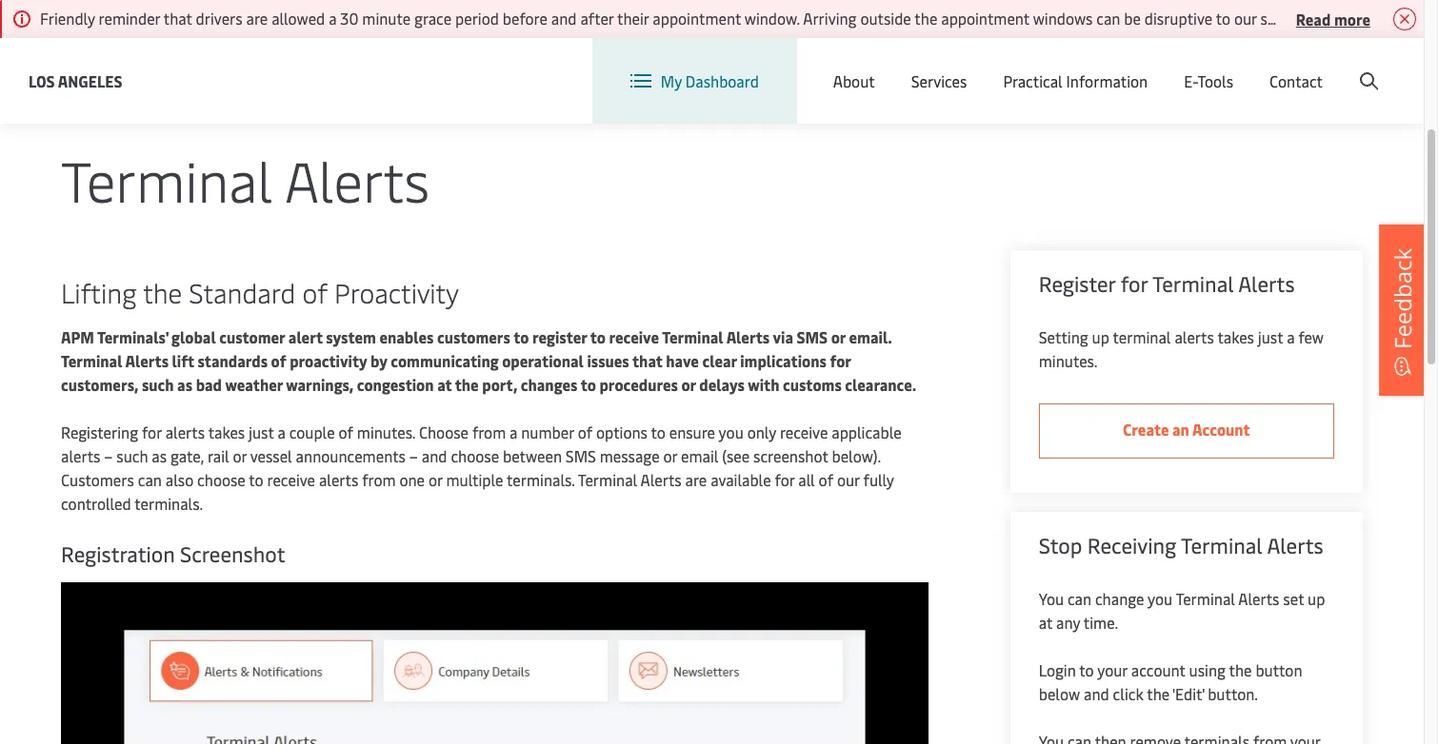 Task type: vqa. For each thing, say whether or not it's contained in the screenshot.
minutes. associated with alerts
yes



Task type: describe. For each thing, give the bounding box(es) containing it.
terminal
[[1113, 327, 1171, 348]]

setting up terminal alerts takes just a few minutes.
[[1039, 327, 1324, 371]]

registration screenshot
[[61, 540, 285, 569]]

up inside you can change you terminal alerts set up at any time.
[[1308, 589, 1325, 609]]

vessel
[[250, 446, 292, 467]]

read
[[1296, 8, 1331, 29]]

apm terminals launches global customer alerts solution image
[[0, 0, 1424, 73]]

login for login to your account using the button below and click the 'edit' button.
[[1039, 660, 1076, 681]]

my
[[661, 70, 682, 91]]

multiple
[[446, 469, 503, 490]]

few
[[1298, 327, 1324, 348]]

location
[[937, 55, 996, 76]]

0 horizontal spatial a
[[278, 422, 285, 443]]

1 – from the left
[[104, 446, 113, 467]]

and inside login to your account using the button below and click the 'edit' button.
[[1084, 684, 1109, 705]]

just inside registering for alerts takes just a couple of minutes. choose from a number of options to ensure you only receive applicable alerts – such as gate, rail or vessel announcements – and choose between sms message or email (see screenshot below). customers can also choose to receive alerts from one or multiple terminals. terminal alerts are available for all of our fully controlled terminals.
[[249, 422, 274, 443]]

minutes. for alerts
[[1039, 350, 1098, 371]]

0 horizontal spatial los
[[29, 70, 55, 91]]

takes inside registering for alerts takes just a couple of minutes. choose from a number of options to ensure you only receive applicable alerts – such as gate, rail or vessel announcements – and choose between sms message or email (see screenshot below). customers can also choose to receive alerts from one or multiple terminals. terminal alerts are available for all of our fully controlled terminals.
[[208, 422, 245, 443]]

that
[[632, 350, 663, 371]]

a inside setting up terminal alerts takes just a few minutes.
[[1287, 327, 1295, 348]]

between
[[503, 446, 562, 467]]

alert
[[288, 327, 323, 348]]

read more button
[[1296, 7, 1370, 30]]

information
[[1066, 70, 1148, 91]]

to left ensure
[[651, 422, 665, 443]]

receiving
[[1087, 531, 1176, 560]]

or down have on the top of page
[[681, 374, 696, 395]]

set
[[1283, 589, 1304, 609]]

proactivity
[[334, 274, 459, 310]]

global menu
[[1057, 56, 1143, 77]]

clear
[[702, 350, 737, 371]]

practical information button
[[1003, 38, 1148, 124]]

minutes. for takes
[[357, 422, 415, 443]]

at inside apm terminals' global customer alert system enables customers to register to receive terminal alerts via sms or email. terminal alerts lift standards of proactivity by communicating operational issues that have clear implications for customers, such as bad weather warnings, congestion at the port, changes to procedures or delays with customs clearance.
[[437, 374, 452, 395]]

registering
[[61, 422, 138, 443]]

stop
[[1039, 531, 1082, 560]]

apm
[[61, 327, 94, 348]]

the down account
[[1147, 684, 1170, 705]]

login / create account link
[[1198, 38, 1388, 94]]

the up button.
[[1229, 660, 1252, 681]]

using
[[1189, 660, 1226, 681]]

implications
[[740, 350, 826, 371]]

screenshot
[[753, 446, 828, 467]]

login to your account using the button below and click the 'edit' button.
[[1039, 660, 1302, 705]]

of left options
[[578, 422, 592, 443]]

below).
[[832, 446, 881, 467]]

system
[[326, 327, 376, 348]]

the up terminals'
[[143, 274, 182, 310]]

an
[[1172, 419, 1189, 440]]

as inside apm terminals' global customer alert system enables customers to register to receive terminal alerts via sms or email. terminal alerts lift standards of proactivity by communicating operational issues that have clear implications for customers, such as bad weather warnings, congestion at the port, changes to procedures or delays with customs clearance.
[[177, 374, 192, 395]]

your
[[1097, 660, 1127, 681]]

couple
[[289, 422, 335, 443]]

practical information
[[1003, 70, 1148, 91]]

terminal inside registering for alerts takes just a couple of minutes. choose from a number of options to ensure you only receive applicable alerts – such as gate, rail or vessel announcements – and choose between sms message or email (see screenshot below). customers can also choose to receive alerts from one or multiple terminals. terminal alerts are available for all of our fully controlled terminals.
[[578, 469, 637, 490]]

of right all
[[819, 469, 833, 490]]

by
[[371, 350, 387, 371]]

1 horizontal spatial los
[[61, 82, 82, 100]]

login for login / create account
[[1234, 56, 1271, 77]]

1 horizontal spatial account
[[1331, 56, 1388, 77]]

about
[[833, 70, 875, 91]]

registration
[[61, 540, 175, 569]]

create an account
[[1123, 419, 1250, 440]]

customer
[[219, 327, 285, 348]]

options
[[596, 422, 648, 443]]

available
[[711, 469, 771, 490]]

close alert image
[[1393, 8, 1416, 30]]

1 horizontal spatial terminals.
[[507, 469, 575, 490]]

more
[[1334, 8, 1370, 29]]

changes
[[521, 374, 577, 395]]

practical
[[1003, 70, 1063, 91]]

terminals'
[[97, 327, 168, 348]]

my dashboard
[[661, 70, 759, 91]]

contact
[[1269, 70, 1323, 91]]

of up announcements
[[339, 422, 353, 443]]

procedures
[[599, 374, 678, 395]]

at inside you can change you terminal alerts set up at any time.
[[1039, 612, 1052, 633]]

applicable
[[832, 422, 902, 443]]

global menu button
[[1015, 38, 1162, 95]]

my dashboard button
[[630, 38, 759, 124]]

one
[[399, 469, 425, 490]]

alerts down announcements
[[319, 469, 358, 490]]

or left email
[[663, 446, 677, 467]]

enables
[[379, 327, 434, 348]]

announcements
[[296, 446, 406, 467]]

issues
[[587, 350, 629, 371]]

account
[[1131, 660, 1185, 681]]

register for terminal alerts
[[1039, 270, 1295, 298]]

any
[[1056, 612, 1080, 633]]

of up 'alert'
[[302, 274, 328, 310]]

communicating
[[391, 350, 499, 371]]

registering for alerts takes just a couple of minutes. choose from a number of options to ensure you only receive applicable alerts – such as gate, rail or vessel announcements – and choose between sms message or email (see screenshot below). customers can also choose to receive alerts from one or multiple terminals. terminal alerts are available for all of our fully controlled terminals.
[[61, 422, 902, 514]]

0 horizontal spatial account
[[1192, 419, 1250, 440]]

button
[[1256, 660, 1302, 681]]

all
[[798, 469, 815, 490]]

choose
[[419, 422, 469, 443]]

feedback
[[1387, 248, 1418, 350]]

proactivity
[[290, 350, 367, 371]]

the inside apm terminals' global customer alert system enables customers to register to receive terminal alerts via sms or email. terminal alerts lift standards of proactivity by communicating operational issues that have clear implications for customers, such as bad weather warnings, congestion at the port, changes to procedures or delays with customs clearance.
[[455, 374, 479, 395]]

1 horizontal spatial choose
[[451, 446, 499, 467]]

sms inside registering for alerts takes just a couple of minutes. choose from a number of options to ensure you only receive applicable alerts – such as gate, rail or vessel announcements – and choose between sms message or email (see screenshot below). customers can also choose to receive alerts from one or multiple terminals. terminal alerts are available for all of our fully controlled terminals.
[[565, 446, 596, 467]]

1 horizontal spatial a
[[510, 422, 517, 443]]

switch location button
[[857, 55, 996, 76]]

create an account link
[[1039, 404, 1334, 459]]

setting
[[1039, 327, 1088, 348]]

clearance.
[[845, 374, 916, 395]]

bad
[[196, 374, 222, 395]]

alerts inside setting up terminal alerts takes just a few minutes.
[[1175, 327, 1214, 348]]

click
[[1113, 684, 1143, 705]]

for left all
[[775, 469, 795, 490]]

as inside registering for alerts takes just a couple of minutes. choose from a number of options to ensure you only receive applicable alerts – such as gate, rail or vessel announcements – and choose between sms message or email (see screenshot below). customers can also choose to receive alerts from one or multiple terminals. terminal alerts are available for all of our fully controlled terminals.
[[152, 446, 167, 467]]



Task type: locate. For each thing, give the bounding box(es) containing it.
are
[[685, 469, 707, 490]]

gate,
[[170, 446, 204, 467]]

such down lift at the top of page
[[142, 374, 174, 395]]

terminal alerts subscription image
[[61, 583, 929, 745]]

0 horizontal spatial can
[[138, 469, 162, 490]]

email
[[681, 446, 718, 467]]

1 vertical spatial just
[[249, 422, 274, 443]]

at down communicating
[[437, 374, 452, 395]]

services
[[911, 70, 967, 91]]

0 vertical spatial up
[[1092, 327, 1109, 348]]

1 vertical spatial you
[[1148, 589, 1173, 609]]

0 horizontal spatial sms
[[565, 446, 596, 467]]

e-tools
[[1184, 70, 1233, 91]]

a up the vessel
[[278, 422, 285, 443]]

1 vertical spatial sms
[[565, 446, 596, 467]]

from right choose
[[472, 422, 506, 443]]

2 vertical spatial receive
[[267, 469, 315, 490]]

1 vertical spatial at
[[1039, 612, 1052, 633]]

1 horizontal spatial you
[[1148, 589, 1173, 609]]

as left gate,
[[152, 446, 167, 467]]

to up issues
[[590, 327, 606, 348]]

1 horizontal spatial create
[[1284, 56, 1328, 77]]

menu
[[1104, 56, 1143, 77]]

0 horizontal spatial login
[[1039, 660, 1076, 681]]

you inside registering for alerts takes just a couple of minutes. choose from a number of options to ensure you only receive applicable alerts – such as gate, rail or vessel announcements – and choose between sms message or email (see screenshot below). customers can also choose to receive alerts from one or multiple terminals. terminal alerts are available for all of our fully controlled terminals.
[[719, 422, 744, 443]]

standards
[[198, 350, 268, 371]]

1 vertical spatial and
[[1084, 684, 1109, 705]]

terminals.
[[507, 469, 575, 490], [135, 493, 203, 514]]

0 vertical spatial as
[[177, 374, 192, 395]]

you can change you terminal alerts set up at any time.
[[1039, 589, 1325, 633]]

customs
[[783, 374, 842, 395]]

to down issues
[[581, 374, 596, 395]]

such inside registering for alerts takes just a couple of minutes. choose from a number of options to ensure you only receive applicable alerts – such as gate, rail or vessel announcements – and choose between sms message or email (see screenshot below). customers can also choose to receive alerts from one or multiple terminals. terminal alerts are available for all of our fully controlled terminals.
[[116, 446, 148, 467]]

at
[[437, 374, 452, 395], [1039, 612, 1052, 633]]

to inside login to your account using the button below and click the 'edit' button.
[[1079, 660, 1094, 681]]

0 vertical spatial at
[[437, 374, 452, 395]]

1 horizontal spatial sms
[[797, 327, 828, 348]]

1 vertical spatial account
[[1192, 419, 1250, 440]]

account right 'an'
[[1192, 419, 1250, 440]]

1 horizontal spatial up
[[1308, 589, 1325, 609]]

0 horizontal spatial –
[[104, 446, 113, 467]]

such down registering
[[116, 446, 148, 467]]

0 vertical spatial just
[[1258, 327, 1283, 348]]

0 vertical spatial login
[[1234, 56, 1271, 77]]

the
[[143, 274, 182, 310], [455, 374, 479, 395], [1229, 660, 1252, 681], [1147, 684, 1170, 705]]

stop receiving terminal alerts
[[1039, 531, 1323, 560]]

– up one
[[409, 446, 418, 467]]

our
[[837, 469, 860, 490]]

switch
[[888, 55, 933, 76]]

terminal
[[61, 142, 272, 217], [1152, 270, 1234, 298], [662, 327, 723, 348], [61, 350, 122, 371], [578, 469, 637, 490], [1181, 531, 1262, 560], [1176, 589, 1235, 609]]

1 horizontal spatial takes
[[1217, 327, 1254, 348]]

customers,
[[61, 374, 138, 395]]

also
[[165, 469, 194, 490]]

1 vertical spatial minutes.
[[357, 422, 415, 443]]

0 horizontal spatial you
[[719, 422, 744, 443]]

1 horizontal spatial receive
[[609, 327, 659, 348]]

for up customs at the right bottom of page
[[830, 350, 851, 371]]

0 vertical spatial minutes.
[[1039, 350, 1098, 371]]

1 vertical spatial such
[[116, 446, 148, 467]]

or right one
[[428, 469, 442, 490]]

alerts up gate,
[[165, 422, 205, 443]]

0 horizontal spatial terminals.
[[135, 493, 203, 514]]

0 horizontal spatial and
[[422, 446, 447, 467]]

can
[[138, 469, 162, 490], [1068, 589, 1091, 609]]

from
[[472, 422, 506, 443], [362, 469, 396, 490]]

login left /
[[1234, 56, 1271, 77]]

alerts inside you can change you terminal alerts set up at any time.
[[1238, 589, 1279, 609]]

takes up rail
[[208, 422, 245, 443]]

just inside setting up terminal alerts takes just a few minutes.
[[1258, 327, 1283, 348]]

a
[[1287, 327, 1295, 348], [278, 422, 285, 443], [510, 422, 517, 443]]

and down your
[[1084, 684, 1109, 705]]

1 horizontal spatial just
[[1258, 327, 1283, 348]]

at left the any on the bottom right of the page
[[1039, 612, 1052, 633]]

1 vertical spatial terminals.
[[135, 493, 203, 514]]

0 vertical spatial create
[[1284, 56, 1328, 77]]

1 vertical spatial takes
[[208, 422, 245, 443]]

0 horizontal spatial from
[[362, 469, 396, 490]]

you up (see on the bottom
[[719, 422, 744, 443]]

0 vertical spatial and
[[422, 446, 447, 467]]

of up weather
[[271, 350, 286, 371]]

button.
[[1208, 684, 1258, 705]]

receive inside apm terminals' global customer alert system enables customers to register to receive terminal alerts via sms or email. terminal alerts lift standards of proactivity by communicating operational issues that have clear implications for customers, such as bad weather warnings, congestion at the port, changes to procedures or delays with customs clearance.
[[609, 327, 659, 348]]

minutes. inside setting up terminal alerts takes just a few minutes.
[[1039, 350, 1098, 371]]

1 horizontal spatial can
[[1068, 589, 1091, 609]]

account down more
[[1331, 56, 1388, 77]]

alerts
[[1175, 327, 1214, 348], [165, 422, 205, 443], [61, 446, 100, 467], [319, 469, 358, 490]]

screenshot
[[180, 540, 285, 569]]

with
[[748, 374, 779, 395]]

alerts up customers
[[61, 446, 100, 467]]

(see
[[722, 446, 750, 467]]

/
[[1274, 56, 1280, 77]]

can inside you can change you terminal alerts set up at any time.
[[1068, 589, 1091, 609]]

takes left the few on the top right of the page
[[1217, 327, 1254, 348]]

read more
[[1296, 8, 1370, 29]]

0 vertical spatial sms
[[797, 327, 828, 348]]

2 horizontal spatial a
[[1287, 327, 1295, 348]]

lift
[[172, 350, 194, 371]]

–
[[104, 446, 113, 467], [409, 446, 418, 467]]

just up the vessel
[[249, 422, 274, 443]]

sms down number
[[565, 446, 596, 467]]

customers
[[437, 327, 510, 348]]

1 vertical spatial can
[[1068, 589, 1091, 609]]

register
[[532, 327, 587, 348]]

0 vertical spatial terminals.
[[507, 469, 575, 490]]

can inside registering for alerts takes just a couple of minutes. choose from a number of options to ensure you only receive applicable alerts – such as gate, rail or vessel announcements – and choose between sms message or email (see screenshot below). customers can also choose to receive alerts from one or multiple terminals. terminal alerts are available for all of our fully controlled terminals.
[[138, 469, 162, 490]]

can up the any on the bottom right of the page
[[1068, 589, 1091, 609]]

for inside apm terminals' global customer alert system enables customers to register to receive terminal alerts via sms or email. terminal alerts lift standards of proactivity by communicating operational issues that have clear implications for customers, such as bad weather warnings, congestion at the port, changes to procedures or delays with customs clearance.
[[830, 350, 851, 371]]

1 vertical spatial create
[[1123, 419, 1169, 440]]

only
[[747, 422, 776, 443]]

up
[[1092, 327, 1109, 348], [1308, 589, 1325, 609]]

for up "terminal"
[[1121, 270, 1148, 298]]

you
[[719, 422, 744, 443], [1148, 589, 1173, 609]]

time.
[[1084, 612, 1118, 633]]

takes inside setting up terminal alerts takes just a few minutes.
[[1217, 327, 1254, 348]]

below
[[1039, 684, 1080, 705]]

1 horizontal spatial at
[[1039, 612, 1052, 633]]

standard
[[189, 274, 296, 310]]

sms
[[797, 327, 828, 348], [565, 446, 596, 467]]

login up 'below'
[[1039, 660, 1076, 681]]

can left the also
[[138, 469, 162, 490]]

receive up screenshot
[[780, 422, 828, 443]]

to
[[513, 327, 529, 348], [590, 327, 606, 348], [581, 374, 596, 395], [651, 422, 665, 443], [249, 469, 263, 490], [1079, 660, 1094, 681]]

lifting
[[61, 274, 137, 310]]

0 vertical spatial from
[[472, 422, 506, 443]]

global
[[1057, 56, 1100, 77]]

0 horizontal spatial takes
[[208, 422, 245, 443]]

1 vertical spatial from
[[362, 469, 396, 490]]

the down communicating
[[455, 374, 479, 395]]

0 vertical spatial such
[[142, 374, 174, 395]]

you inside you can change you terminal alerts set up at any time.
[[1148, 589, 1173, 609]]

lifting the standard of proactivity
[[61, 274, 459, 310]]

account
[[1331, 56, 1388, 77], [1192, 419, 1250, 440]]

0 horizontal spatial up
[[1092, 327, 1109, 348]]

0 vertical spatial can
[[138, 469, 162, 490]]

sms inside apm terminals' global customer alert system enables customers to register to receive terminal alerts via sms or email. terminal alerts lift standards of proactivity by communicating operational issues that have clear implications for customers, such as bad weather warnings, congestion at the port, changes to procedures or delays with customs clearance.
[[797, 327, 828, 348]]

0 horizontal spatial choose
[[197, 469, 245, 490]]

create right /
[[1284, 56, 1328, 77]]

and inside registering for alerts takes just a couple of minutes. choose from a number of options to ensure you only receive applicable alerts – such as gate, rail or vessel announcements – and choose between sms message or email (see screenshot below). customers can also choose to receive alerts from one or multiple terminals. terminal alerts are available for all of our fully controlled terminals.
[[422, 446, 447, 467]]

up right setting
[[1092, 327, 1109, 348]]

0 horizontal spatial just
[[249, 422, 274, 443]]

of inside apm terminals' global customer alert system enables customers to register to receive terminal alerts via sms or email. terminal alerts lift standards of proactivity by communicating operational issues that have clear implications for customers, such as bad weather warnings, congestion at the port, changes to procedures or delays with customs clearance.
[[271, 350, 286, 371]]

0 horizontal spatial receive
[[267, 469, 315, 490]]

0 vertical spatial account
[[1331, 56, 1388, 77]]

minutes. inside registering for alerts takes just a couple of minutes. choose from a number of options to ensure you only receive applicable alerts – such as gate, rail or vessel announcements – and choose between sms message or email (see screenshot below). customers can also choose to receive alerts from one or multiple terminals. terminal alerts are available for all of our fully controlled terminals.
[[357, 422, 415, 443]]

1 vertical spatial login
[[1039, 660, 1076, 681]]

a left the few on the top right of the page
[[1287, 327, 1295, 348]]

controlled
[[61, 493, 131, 514]]

and
[[422, 446, 447, 467], [1084, 684, 1109, 705]]

or right rail
[[233, 446, 247, 467]]

1 vertical spatial as
[[152, 446, 167, 467]]

2 – from the left
[[409, 446, 418, 467]]

create left 'an'
[[1123, 419, 1169, 440]]

register
[[1039, 270, 1115, 298]]

choose down rail
[[197, 469, 245, 490]]

such
[[142, 374, 174, 395], [116, 446, 148, 467]]

about button
[[833, 38, 875, 124]]

warnings,
[[286, 374, 353, 395]]

login inside login to your account using the button below and click the 'edit' button.
[[1039, 660, 1076, 681]]

0 vertical spatial receive
[[609, 327, 659, 348]]

have
[[666, 350, 699, 371]]

sms right via
[[797, 327, 828, 348]]

minutes. down setting
[[1039, 350, 1098, 371]]

1 horizontal spatial from
[[472, 422, 506, 443]]

terminal inside you can change you terminal alerts set up at any time.
[[1176, 589, 1235, 609]]

for right registering
[[142, 422, 162, 443]]

0 horizontal spatial at
[[437, 374, 452, 395]]

congestion
[[357, 374, 434, 395]]

0 vertical spatial choose
[[451, 446, 499, 467]]

delays
[[699, 374, 745, 395]]

services button
[[911, 38, 967, 124]]

number
[[521, 422, 574, 443]]

terminals. down between
[[507, 469, 575, 490]]

you right change
[[1148, 589, 1173, 609]]

2 horizontal spatial receive
[[780, 422, 828, 443]]

feedback button
[[1379, 225, 1427, 396]]

1 horizontal spatial and
[[1084, 684, 1109, 705]]

from left one
[[362, 469, 396, 490]]

0 horizontal spatial create
[[1123, 419, 1169, 440]]

minutes. up announcements
[[357, 422, 415, 443]]

up inside setting up terminal alerts takes just a few minutes.
[[1092, 327, 1109, 348]]

up right set
[[1308, 589, 1325, 609]]

to down the vessel
[[249, 469, 263, 490]]

as down lift at the top of page
[[177, 374, 192, 395]]

1 vertical spatial up
[[1308, 589, 1325, 609]]

to up operational on the left of the page
[[513, 327, 529, 348]]

customers
[[61, 469, 134, 490]]

to left your
[[1079, 660, 1094, 681]]

0 horizontal spatial as
[[152, 446, 167, 467]]

create
[[1284, 56, 1328, 77], [1123, 419, 1169, 440]]

alerts inside registering for alerts takes just a couple of minutes. choose from a number of options to ensure you only receive applicable alerts – such as gate, rail or vessel announcements – and choose between sms message or email (see screenshot below). customers can also choose to receive alerts from one or multiple terminals. terminal alerts are available for all of our fully controlled terminals.
[[641, 469, 682, 490]]

0 horizontal spatial minutes.
[[357, 422, 415, 443]]

via
[[773, 327, 793, 348]]

alerts right "terminal"
[[1175, 327, 1214, 348]]

choose up "multiple"
[[451, 446, 499, 467]]

receive up that
[[609, 327, 659, 348]]

switch location
[[888, 55, 996, 76]]

fully
[[863, 469, 894, 490]]

1 horizontal spatial as
[[177, 374, 192, 395]]

1 horizontal spatial login
[[1234, 56, 1271, 77]]

change
[[1095, 589, 1144, 609]]

or left email.
[[831, 327, 846, 348]]

for
[[1121, 270, 1148, 298], [830, 350, 851, 371], [142, 422, 162, 443], [775, 469, 795, 490]]

just left the few on the top right of the page
[[1258, 327, 1283, 348]]

message
[[600, 446, 660, 467]]

e-tools button
[[1184, 38, 1233, 124]]

0 vertical spatial takes
[[1217, 327, 1254, 348]]

apm terminals' global customer alert system enables customers to register to receive terminal alerts via sms or email. terminal alerts lift standards of proactivity by communicating operational issues that have clear implications for customers, such as bad weather warnings, congestion at the port, changes to procedures or delays with customs clearance.
[[61, 327, 919, 395]]

receive down the vessel
[[267, 469, 315, 490]]

a up between
[[510, 422, 517, 443]]

1 vertical spatial choose
[[197, 469, 245, 490]]

los
[[29, 70, 55, 91], [61, 82, 82, 100]]

and down choose
[[422, 446, 447, 467]]

email.
[[849, 327, 892, 348]]

1 vertical spatial receive
[[780, 422, 828, 443]]

such inside apm terminals' global customer alert system enables customers to register to receive terminal alerts via sms or email. terminal alerts lift standards of proactivity by communicating operational issues that have clear implications for customers, such as bad weather warnings, congestion at the port, changes to procedures or delays with customs clearance.
[[142, 374, 174, 395]]

terminals. down the also
[[135, 493, 203, 514]]

0 vertical spatial you
[[719, 422, 744, 443]]

1 horizontal spatial –
[[409, 446, 418, 467]]

– down registering
[[104, 446, 113, 467]]

1 horizontal spatial minutes.
[[1039, 350, 1098, 371]]

e-
[[1184, 70, 1197, 91]]



